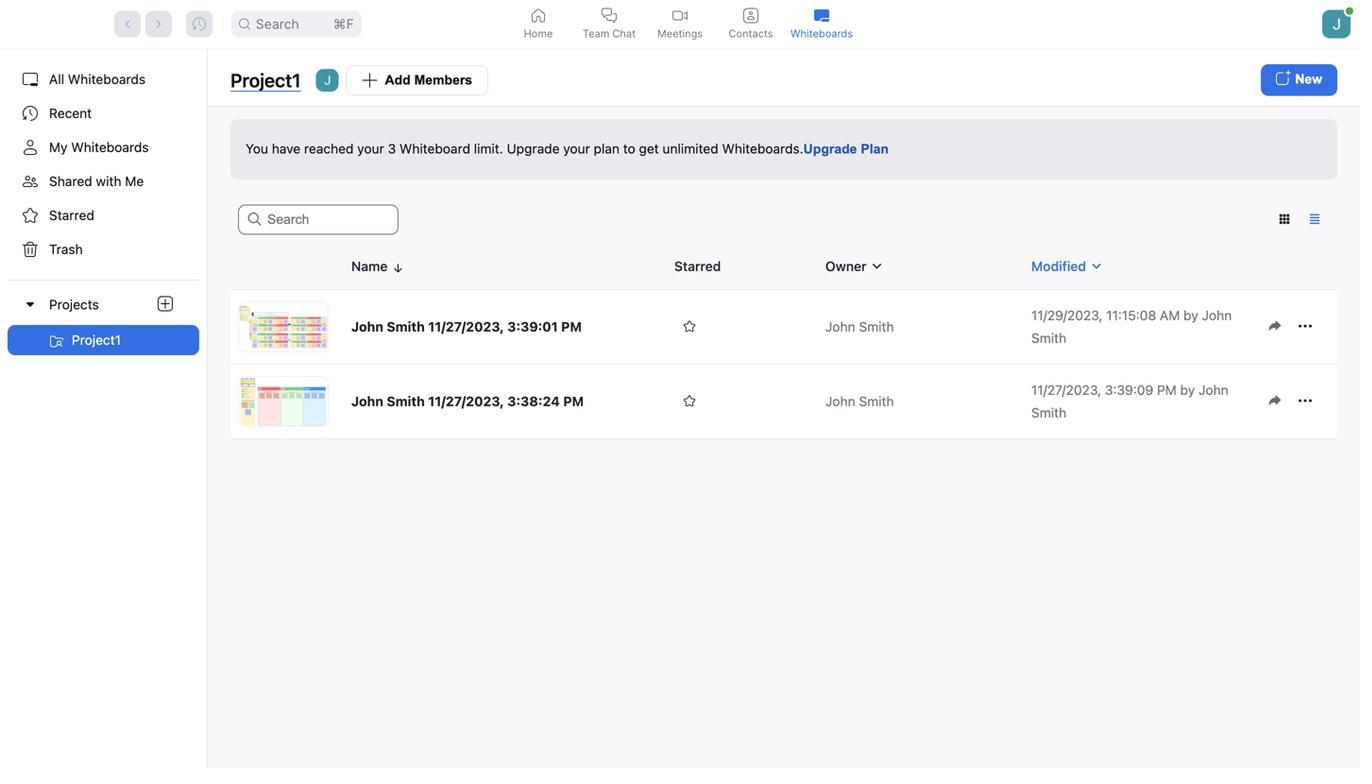 Task type: vqa. For each thing, say whether or not it's contained in the screenshot.
tree containing Mentions
no



Task type: locate. For each thing, give the bounding box(es) containing it.
team chat
[[583, 27, 636, 40]]

whiteboard small image
[[815, 8, 830, 23], [815, 8, 830, 23]]

⌘f
[[333, 16, 354, 32]]

home small image
[[531, 8, 546, 23]]

team chat image
[[602, 8, 617, 23]]

team chat button
[[574, 0, 645, 48]]

video on image
[[673, 8, 688, 23]]

online image
[[1346, 7, 1354, 15]]

meetings
[[658, 27, 703, 40]]

contacts
[[729, 27, 773, 40]]

magnifier image
[[239, 18, 250, 30], [239, 18, 250, 30]]

avatar image
[[1323, 10, 1351, 38]]

tab list containing home
[[503, 0, 857, 48]]

chat
[[613, 27, 636, 40]]

video on image
[[673, 8, 688, 23]]

home small image
[[531, 8, 546, 23]]

meetings button
[[645, 0, 716, 48]]

team chat image
[[602, 8, 617, 23]]

contacts button
[[716, 0, 787, 48]]

tab list
[[503, 0, 857, 48]]

whiteboards button
[[787, 0, 857, 48]]



Task type: describe. For each thing, give the bounding box(es) containing it.
whiteboards
[[791, 27, 853, 40]]

home
[[524, 27, 553, 40]]

team
[[583, 27, 610, 40]]

profile contact image
[[744, 8, 759, 23]]

home button
[[503, 0, 574, 48]]

search
[[256, 16, 299, 32]]

online image
[[1346, 7, 1354, 15]]

profile contact image
[[744, 8, 759, 23]]



